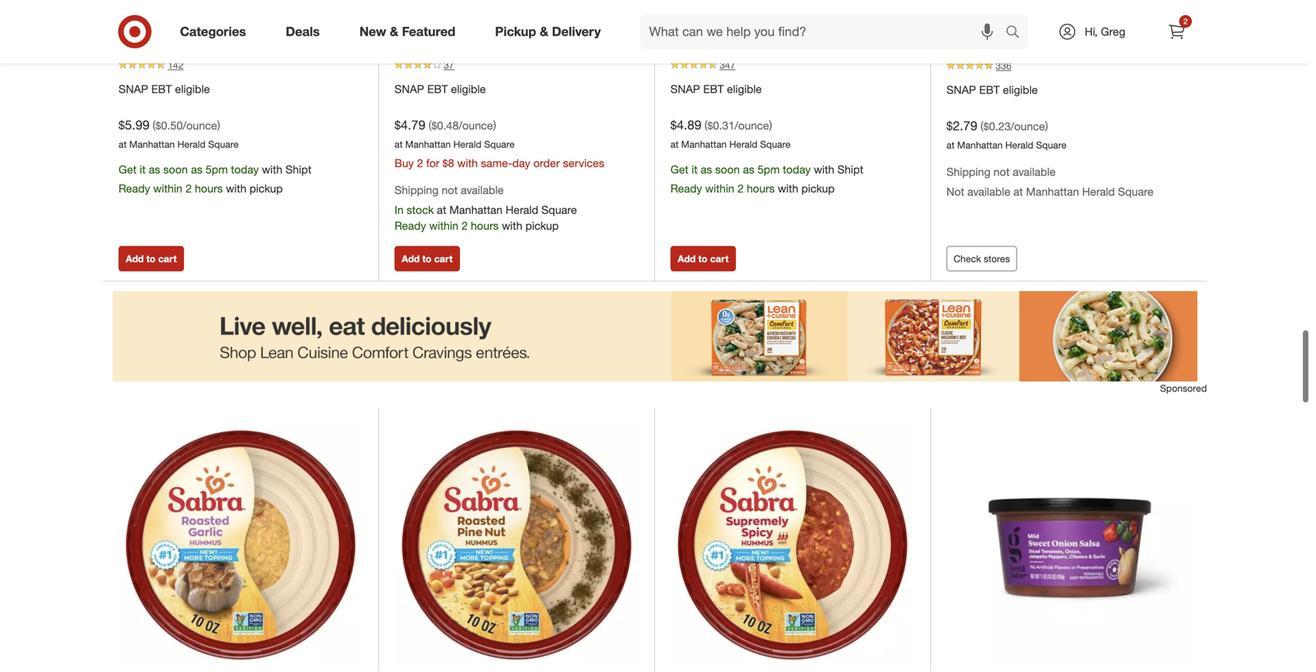 Task type: describe. For each thing, give the bounding box(es) containing it.
cart for $4.89
[[710, 253, 729, 265]]

ready for $5.99
[[119, 182, 150, 196]]

mild jalapeno salsa - 16oz - good & gather™
[[671, 7, 878, 41]]

$2.79
[[947, 118, 978, 134]]

( for $2.79
[[981, 119, 984, 133]]

today for $4.89
[[783, 163, 811, 177]]

2 link
[[1160, 14, 1195, 49]]

heluva good!
[[947, 44, 1015, 58]]

5pm for $5.99
[[206, 163, 228, 177]]

add to cart for $5.99
[[126, 253, 177, 265]]

stock
[[407, 203, 434, 217]]

mild jalapeno salsa - 16oz - good & gather™ link
[[671, 6, 878, 42]]

deals link
[[272, 14, 340, 49]]

mama for queso mama white queso with diced green chilies - 12oz
[[161, 7, 199, 23]]

white
[[202, 7, 237, 23]]

manhattan for mild jalapeno salsa - 16oz - good & gather™
[[681, 138, 727, 150]]

categories
[[180, 24, 246, 39]]

categories link
[[167, 14, 266, 49]]

search
[[999, 25, 1037, 41]]

dip inside green goddess dip - 10oz - good & gather™
[[492, 7, 512, 23]]

queso for queso mama white queso with diced green chilies - 12oz
[[119, 7, 158, 23]]

347 link
[[671, 58, 915, 72]]

check stores
[[954, 253, 1010, 265]]

check
[[954, 253, 981, 265]]

at for $5.99 ( $0.50 /ounce ) at manhattan herald square
[[119, 138, 127, 150]]

pickup & delivery
[[495, 24, 601, 39]]

queso mama white queso with diced green chilies - 12oz
[[119, 7, 309, 41]]

37 link
[[395, 58, 639, 72]]

) for $4.79
[[493, 119, 496, 132]]

manhattan inside shipping not available in stock at  manhattan herald square ready within 2 hours with pickup
[[450, 203, 503, 217]]

ready for $4.89
[[671, 182, 702, 196]]

add to cart for $4.89
[[678, 253, 729, 265]]

soon for $5.99
[[163, 163, 188, 177]]

green goddess dip - 10oz - good & gather™
[[395, 7, 598, 41]]

day
[[512, 156, 530, 170]]

10oz
[[524, 7, 553, 23]]

add for $4.89
[[678, 253, 696, 265]]

get it as soon as 5pm today with shipt ready within 2 hours with pickup for $5.99
[[119, 163, 312, 196]]

pickup & delivery link
[[482, 14, 621, 49]]

featured
[[402, 24, 456, 39]]

336 link
[[947, 59, 1192, 73]]

add for $5.99
[[126, 253, 144, 265]]

/ounce for $4.79
[[459, 119, 493, 132]]

french
[[1031, 8, 1073, 23]]

within for $4.89
[[705, 182, 735, 196]]

search button
[[999, 14, 1037, 52]]

/ounce for $5.99
[[183, 119, 217, 132]]

not
[[947, 185, 965, 199]]

stores
[[984, 253, 1010, 265]]

add to cart button for $5.99
[[119, 246, 184, 272]]

with inside shipping not available in stock at  manhattan herald square ready within 2 hours with pickup
[[502, 219, 523, 233]]

for
[[426, 156, 440, 170]]

herald for mama
[[178, 138, 206, 150]]

gather™ for goddess
[[407, 25, 456, 41]]

) for $4.89
[[769, 119, 772, 132]]

336
[[996, 60, 1012, 72]]

only
[[753, 43, 776, 57]]

buy
[[395, 156, 414, 170]]

( for $4.89
[[705, 119, 708, 132]]

& for good
[[702, 43, 709, 57]]

$0.48
[[432, 119, 459, 132]]

hours for $4.89
[[747, 182, 775, 196]]

herald inside shipping not available in stock at  manhattan herald square ready within 2 hours with pickup
[[506, 203, 538, 217]]

at for $4.79 ( $0.48 /ounce ) at manhattan herald square buy 2 for $8 with same-day order services
[[395, 138, 403, 150]]

advertisement element
[[103, 291, 1207, 382]]

$8
[[443, 156, 454, 170]]

to for $5.99
[[146, 253, 156, 265]]

ebt for $2.79
[[979, 83, 1000, 97]]

add to cart button for $4.89
[[671, 246, 736, 272]]

snap for $5.99
[[119, 82, 148, 96]]

$2.79 ( $0.23 /ounce ) at manhattan herald square
[[947, 118, 1067, 151]]

greg
[[1101, 25, 1126, 38]]

snap for $4.79
[[395, 82, 424, 96]]

queso right white
[[240, 7, 280, 23]]

order
[[534, 156, 560, 170]]

square inside shipping not available not available at manhattan herald square
[[1118, 185, 1154, 199]]

get for $4.89
[[671, 163, 689, 177]]

mild
[[671, 7, 696, 23]]

¬
[[791, 42, 802, 58]]

- inside heluva good! french onion cream dip - 12oz
[[1015, 26, 1020, 42]]

& inside mild jalapeno salsa - 16oz - good & gather™
[[671, 25, 679, 41]]

) for $5.99
[[217, 119, 220, 132]]

snap ebt eligible for $4.79
[[395, 82, 486, 96]]

manhattan for green goddess dip - 10oz - good & gather™
[[405, 138, 451, 150]]

add to cart for $4.79
[[402, 253, 453, 265]]

jalapeno
[[700, 7, 755, 23]]

at for $4.89 ( $0.31 /ounce ) at manhattan herald square
[[671, 138, 679, 150]]

goddess
[[435, 7, 488, 23]]

get for $5.99
[[119, 163, 137, 177]]

square for dip
[[484, 138, 515, 150]]

pickup
[[495, 24, 536, 39]]

in
[[395, 203, 404, 217]]

pickup for $5.99
[[250, 182, 283, 196]]

good for mild jalapeno salsa - 16oz - good & gather™
[[845, 7, 878, 23]]

hours inside shipping not available in stock at  manhattan herald square ready within 2 hours with pickup
[[471, 219, 499, 233]]

shipping not available in stock at  manhattan herald square ready within 2 hours with pickup
[[395, 183, 577, 233]]

12oz inside heluva good! french onion cream dip - 12oz
[[1023, 26, 1052, 42]]

snap ebt eligible for $2.79
[[947, 83, 1038, 97]]

( for $4.79
[[429, 119, 432, 132]]

herald for jalapeno
[[730, 138, 758, 150]]

eligible for $5.99
[[175, 82, 210, 96]]

heluva good! link
[[947, 43, 1015, 59]]

services
[[563, 156, 605, 170]]

ready inside shipping not available in stock at  manhattan herald square ready within 2 hours with pickup
[[395, 219, 426, 233]]

) for $2.79
[[1045, 119, 1048, 133]]

mama for queso mama
[[154, 43, 185, 57]]

at inside good & gather only at ¬
[[779, 43, 788, 57]]

at for shipping not available in stock at  manhattan herald square ready within 2 hours with pickup
[[437, 203, 446, 217]]

new
[[360, 24, 386, 39]]

chilies
[[197, 25, 238, 41]]

check stores button
[[947, 246, 1017, 272]]

good & gather only at ¬
[[671, 42, 802, 58]]

square for french
[[1036, 139, 1067, 151]]

salsa
[[759, 7, 792, 23]]

142
[[168, 59, 184, 71]]

shipt for mild jalapeno salsa - 16oz - good & gather™
[[838, 163, 864, 177]]

same-
[[481, 156, 512, 170]]

available for $4.79
[[461, 183, 504, 197]]

pickup for $4.89
[[802, 182, 835, 196]]

good & gather link
[[671, 42, 750, 58]]

good inside good & gather only at ¬
[[671, 43, 699, 57]]

142 link
[[119, 58, 363, 72]]

shipping not available not available at manhattan herald square
[[947, 165, 1154, 199]]

green goddess dip - 10oz - good & gather™ link
[[395, 6, 602, 42]]

heluva for heluva good!
[[947, 44, 981, 58]]

today for $5.99
[[231, 163, 259, 177]]

2 inside shipping not available in stock at  manhattan herald square ready within 2 hours with pickup
[[462, 219, 468, 233]]

manhattan for queso mama white queso with diced green chilies - 12oz
[[129, 138, 175, 150]]



Task type: locate. For each thing, give the bounding box(es) containing it.
herald inside shipping not available not available at manhattan herald square
[[1083, 185, 1115, 199]]

herald inside $4.79 ( $0.48 /ounce ) at manhattan herald square buy 2 for $8 with same-day order services
[[454, 138, 482, 150]]

2 horizontal spatial add
[[678, 253, 696, 265]]

get down $5.99
[[119, 163, 137, 177]]

0 horizontal spatial pickup
[[250, 182, 283, 196]]

0 horizontal spatial add to cart
[[126, 253, 177, 265]]

2 get it as soon as 5pm today with shipt ready within 2 hours with pickup from the left
[[671, 163, 864, 196]]

herald inside $5.99 ( $0.50 /ounce ) at manhattan herald square
[[178, 138, 206, 150]]

2 soon from the left
[[715, 163, 740, 177]]

2 horizontal spatial ready
[[671, 182, 702, 196]]

2 heluva from the top
[[947, 44, 981, 58]]

/ounce for $4.89
[[735, 119, 769, 132]]

( inside $5.99 ( $0.50 /ounce ) at manhattan herald square
[[153, 119, 156, 132]]

) right '$0.50'
[[217, 119, 220, 132]]

manhattan inside $5.99 ( $0.50 /ounce ) at manhattan herald square
[[129, 138, 175, 150]]

good! for heluva good! french onion cream dip - 12oz
[[991, 8, 1028, 23]]

soon down $5.99 ( $0.50 /ounce ) at manhattan herald square
[[163, 163, 188, 177]]

available right not at the top
[[968, 185, 1011, 199]]

2 horizontal spatial pickup
[[802, 182, 835, 196]]

snap up $4.89
[[671, 82, 700, 96]]

1 horizontal spatial add
[[402, 253, 420, 265]]

1 horizontal spatial shipt
[[838, 163, 864, 177]]

2 cart from the left
[[434, 253, 453, 265]]

ebt down 347
[[703, 82, 724, 96]]

3 as from the left
[[701, 163, 712, 177]]

hours down $5.99 ( $0.50 /ounce ) at manhattan herald square
[[195, 182, 223, 196]]

ebt down the 142
[[151, 82, 172, 96]]

cart for $4.79
[[434, 253, 453, 265]]

0 horizontal spatial available
[[461, 183, 504, 197]]

2 gather™ from the left
[[683, 25, 732, 41]]

) right the $0.23
[[1045, 119, 1048, 133]]

it for $4.89
[[692, 163, 698, 177]]

queso down "diced"
[[119, 43, 151, 57]]

queso mama link
[[119, 42, 185, 58]]

soon down $4.89 ( $0.31 /ounce ) at manhattan herald square
[[715, 163, 740, 177]]

heluva
[[947, 8, 988, 23], [947, 44, 981, 58]]

heluva good! french onion cream dip - 12oz link
[[947, 7, 1155, 43]]

1 horizontal spatial it
[[692, 163, 698, 177]]

to for $4.79
[[422, 253, 432, 265]]

at inside shipping not available not available at manhattan herald square
[[1014, 185, 1023, 199]]

/ounce down 347
[[735, 119, 769, 132]]

hours down $4.89 ( $0.31 /ounce ) at manhattan herald square
[[747, 182, 775, 196]]

soon
[[163, 163, 188, 177], [715, 163, 740, 177]]

manhattan down $2.79 ( $0.23 /ounce ) at manhattan herald square
[[1026, 185, 1079, 199]]

queso mama
[[119, 43, 185, 57]]

it for $5.99
[[140, 163, 146, 177]]

square inside $4.89 ( $0.31 /ounce ) at manhattan herald square
[[760, 138, 791, 150]]

available
[[1013, 165, 1056, 179], [461, 183, 504, 197], [968, 185, 1011, 199]]

good!
[[991, 8, 1028, 23], [984, 44, 1015, 58]]

within inside shipping not available in stock at  manhattan herald square ready within 2 hours with pickup
[[429, 219, 459, 233]]

at inside $2.79 ( $0.23 /ounce ) at manhattan herald square
[[947, 139, 955, 151]]

2 horizontal spatial cart
[[710, 253, 729, 265]]

manhattan inside $2.79 ( $0.23 /ounce ) at manhattan herald square
[[957, 139, 1003, 151]]

$5.99 ( $0.50 /ounce ) at manhattan herald square
[[119, 117, 239, 150]]

at down $2.79
[[947, 139, 955, 151]]

good inside green goddess dip - 10oz - good & gather™
[[565, 7, 598, 23]]

herald for good!
[[1006, 139, 1034, 151]]

add
[[126, 253, 144, 265], [402, 253, 420, 265], [678, 253, 696, 265]]

0 horizontal spatial 5pm
[[206, 163, 228, 177]]

sponsored
[[1160, 383, 1207, 395]]

pickup inside shipping not available in stock at  manhattan herald square ready within 2 hours with pickup
[[526, 219, 559, 233]]

get
[[119, 163, 137, 177], [671, 163, 689, 177]]

-
[[516, 7, 521, 23], [556, 7, 561, 23], [795, 7, 801, 23], [836, 7, 841, 23], [242, 25, 247, 41], [1015, 26, 1020, 42]]

/ounce down the 142
[[183, 119, 217, 132]]

hours
[[195, 182, 223, 196], [747, 182, 775, 196], [471, 219, 499, 233]]

good! for heluva good!
[[984, 44, 1015, 58]]

available down $2.79 ( $0.23 /ounce ) at manhattan herald square
[[1013, 165, 1056, 179]]

good right 16oz
[[845, 7, 878, 23]]

4 as from the left
[[743, 163, 755, 177]]

eligible for $4.79
[[451, 82, 486, 96]]

0 vertical spatial shipping
[[947, 165, 991, 179]]

delivery
[[552, 24, 601, 39]]

green up new & featured
[[395, 7, 431, 23]]

( inside $4.79 ( $0.48 /ounce ) at manhattan herald square buy 2 for $8 with same-day order services
[[429, 119, 432, 132]]

at inside $5.99 ( $0.50 /ounce ) at manhattan herald square
[[119, 138, 127, 150]]

1 horizontal spatial not
[[994, 165, 1010, 179]]

manhattan down '$0.50'
[[129, 138, 175, 150]]

hi,
[[1085, 25, 1098, 38]]

manhattan down $0.31
[[681, 138, 727, 150]]

1 today from the left
[[231, 163, 259, 177]]

12oz down french at the top of the page
[[1023, 26, 1052, 42]]

2 horizontal spatial within
[[705, 182, 735, 196]]

1 shipt from the left
[[286, 163, 312, 177]]

hours for $5.99
[[195, 182, 223, 196]]

it
[[140, 163, 146, 177], [692, 163, 698, 177]]

1 5pm from the left
[[206, 163, 228, 177]]

/ounce inside $2.79 ( $0.23 /ounce ) at manhattan herald square
[[1011, 119, 1045, 133]]

manhattan up for
[[405, 138, 451, 150]]

green inside green goddess dip - 10oz - good & gather™
[[395, 7, 431, 23]]

37
[[444, 59, 454, 71]]

queso
[[119, 7, 158, 23], [240, 7, 280, 23], [119, 43, 151, 57]]

mama up the 142
[[154, 43, 185, 57]]

manhattan inside shipping not available not available at manhattan herald square
[[1026, 185, 1079, 199]]

2 to from the left
[[422, 253, 432, 265]]

1 horizontal spatial within
[[429, 219, 459, 233]]

1 it from the left
[[140, 163, 146, 177]]

1 horizontal spatial add to cart
[[402, 253, 453, 265]]

within down $4.89 ( $0.31 /ounce ) at manhattan herald square
[[705, 182, 735, 196]]

ready down $5.99
[[119, 182, 150, 196]]

1 horizontal spatial to
[[422, 253, 432, 265]]

1 gather™ from the left
[[407, 25, 456, 41]]

( inside $4.89 ( $0.31 /ounce ) at manhattan herald square
[[705, 119, 708, 132]]

heluva up cream
[[947, 8, 988, 23]]

good! inside heluva good! french onion cream dip - 12oz
[[991, 8, 1028, 23]]

1 vertical spatial not
[[442, 183, 458, 197]]

available inside shipping not available in stock at  manhattan herald square ready within 2 hours with pickup
[[461, 183, 504, 197]]

new & featured link
[[346, 14, 475, 49]]

today down $4.89 ( $0.31 /ounce ) at manhattan herald square
[[783, 163, 811, 177]]

green up queso mama
[[157, 25, 194, 41]]

good
[[565, 7, 598, 23], [845, 7, 878, 23], [671, 43, 699, 57]]

/ounce
[[183, 119, 217, 132], [459, 119, 493, 132], [735, 119, 769, 132], [1011, 119, 1045, 133]]

1 vertical spatial shipping
[[395, 183, 439, 197]]

snap ebt eligible
[[119, 82, 210, 96], [395, 82, 486, 96], [671, 82, 762, 96], [947, 83, 1038, 97]]

shipping inside shipping not available not available at manhattan herald square
[[947, 165, 991, 179]]

0 vertical spatial green
[[395, 7, 431, 23]]

hours down same- at left
[[471, 219, 499, 233]]

) right $0.31
[[769, 119, 772, 132]]

shipping
[[947, 165, 991, 179], [395, 183, 439, 197]]

square inside $5.99 ( $0.50 /ounce ) at manhattan herald square
[[208, 138, 239, 150]]

2 horizontal spatial add to cart
[[678, 253, 729, 265]]

onion
[[1076, 8, 1112, 23]]

2 5pm from the left
[[758, 163, 780, 177]]

to for $4.89
[[699, 253, 708, 265]]

1 horizontal spatial shipping
[[947, 165, 991, 179]]

herald inside $4.89 ( $0.31 /ounce ) at manhattan herald square
[[730, 138, 758, 150]]

today
[[231, 163, 259, 177], [783, 163, 811, 177]]

cream
[[947, 26, 987, 42]]

0 horizontal spatial green
[[157, 25, 194, 41]]

0 horizontal spatial 12oz
[[250, 25, 279, 41]]

available down same- at left
[[461, 183, 504, 197]]

at down $2.79 ( $0.23 /ounce ) at manhattan herald square
[[1014, 185, 1023, 199]]

0 horizontal spatial not
[[442, 183, 458, 197]]

shipping up the stock
[[395, 183, 439, 197]]

shipping for $2.79
[[947, 165, 991, 179]]

0 horizontal spatial good
[[565, 7, 598, 23]]

1 cart from the left
[[158, 253, 177, 265]]

eligible down 347
[[727, 82, 762, 96]]

heluva good! french onion cream dip - 12oz
[[947, 8, 1112, 42]]

1 get it as soon as 5pm today with shipt ready within 2 hours with pickup from the left
[[119, 163, 312, 196]]

available for $2.79
[[1013, 165, 1056, 179]]

gather™ inside mild jalapeno salsa - 16oz - good & gather™
[[683, 25, 732, 41]]

today down $5.99 ( $0.50 /ounce ) at manhattan herald square
[[231, 163, 259, 177]]

get it as soon as 5pm today with shipt ready within 2 hours with pickup
[[119, 163, 312, 196], [671, 163, 864, 196]]

diced
[[119, 25, 154, 41]]

at down $4.89
[[671, 138, 679, 150]]

What can we help you find? suggestions appear below search field
[[640, 14, 1010, 49]]

good down mild at right top
[[671, 43, 699, 57]]

manhattan down the $0.23
[[957, 139, 1003, 151]]

shipping inside shipping not available in stock at  manhattan herald square ready within 2 hours with pickup
[[395, 183, 439, 197]]

1 vertical spatial green
[[157, 25, 194, 41]]

snap ebt eligible down 336 at right top
[[947, 83, 1038, 97]]

0 vertical spatial good!
[[991, 8, 1028, 23]]

at up "buy"
[[395, 138, 403, 150]]

1 vertical spatial mama
[[154, 43, 185, 57]]

0 horizontal spatial gather™
[[407, 25, 456, 41]]

snap
[[119, 82, 148, 96], [395, 82, 424, 96], [671, 82, 700, 96], [947, 83, 976, 97]]

0 horizontal spatial hours
[[195, 182, 223, 196]]

2 shipt from the left
[[838, 163, 864, 177]]

not
[[994, 165, 1010, 179], [442, 183, 458, 197]]

manhattan for heluva good! french onion cream dip - 12oz
[[957, 139, 1003, 151]]

2 inside $4.79 ( $0.48 /ounce ) at manhattan herald square buy 2 for $8 with same-day order services
[[417, 156, 423, 170]]

( right $4.89
[[705, 119, 708, 132]]

2 it from the left
[[692, 163, 698, 177]]

it down $5.99
[[140, 163, 146, 177]]

square inside $2.79 ( $0.23 /ounce ) at manhattan herald square
[[1036, 139, 1067, 151]]

& for new
[[390, 24, 399, 39]]

2 add to cart button from the left
[[395, 246, 460, 272]]

heluva for heluva good! french onion cream dip - 12oz
[[947, 8, 988, 23]]

0 horizontal spatial ready
[[119, 182, 150, 196]]

3 add to cart from the left
[[678, 253, 729, 265]]

2 horizontal spatial good
[[845, 7, 878, 23]]

not for $4.79
[[442, 183, 458, 197]]

dip up heluva good!
[[991, 26, 1011, 42]]

cart
[[158, 253, 177, 265], [434, 253, 453, 265], [710, 253, 729, 265]]

3 add from the left
[[678, 253, 696, 265]]

) inside $2.79 ( $0.23 /ounce ) at manhattan herald square
[[1045, 119, 1048, 133]]

1 add to cart from the left
[[126, 253, 177, 265]]

square for white
[[208, 138, 239, 150]]

with inside $4.79 ( $0.48 /ounce ) at manhattan herald square buy 2 for $8 with same-day order services
[[457, 156, 478, 170]]

347
[[720, 59, 736, 71]]

ebt for $5.99
[[151, 82, 172, 96]]

eligible
[[175, 82, 210, 96], [451, 82, 486, 96], [727, 82, 762, 96], [1003, 83, 1038, 97]]

1 heluva from the top
[[947, 8, 988, 23]]

get it as soon as 5pm today with shipt ready within 2 hours with pickup down $5.99 ( $0.50 /ounce ) at manhattan herald square
[[119, 163, 312, 196]]

within down the stock
[[429, 219, 459, 233]]

good for green goddess dip - 10oz - good & gather™
[[565, 7, 598, 23]]

good! up "search"
[[991, 8, 1028, 23]]

12oz
[[250, 25, 279, 41], [1023, 26, 1052, 42]]

ebt for $4.89
[[703, 82, 724, 96]]

1 horizontal spatial gather™
[[683, 25, 732, 41]]

shipping up not at the top
[[947, 165, 991, 179]]

manhattan down same- at left
[[450, 203, 503, 217]]

shipping for $4.79
[[395, 183, 439, 197]]

square
[[208, 138, 239, 150], [484, 138, 515, 150], [760, 138, 791, 150], [1036, 139, 1067, 151], [1118, 185, 1154, 199], [542, 203, 577, 217]]

2 as from the left
[[191, 163, 203, 177]]

snap ebt eligible down '37'
[[395, 82, 486, 96]]

/ounce for $2.79
[[1011, 119, 1045, 133]]

ready down $4.89
[[671, 182, 702, 196]]

$4.79
[[395, 117, 426, 133]]

not inside shipping not available in stock at  manhattan herald square ready within 2 hours with pickup
[[442, 183, 458, 197]]

add to cart
[[126, 253, 177, 265], [402, 253, 453, 265], [678, 253, 729, 265]]

herald for goddess
[[454, 138, 482, 150]]

shipt for queso mama white queso with diced green chilies - 12oz
[[286, 163, 312, 177]]

12oz inside queso mama white queso with diced green chilies - 12oz
[[250, 25, 279, 41]]

new & featured
[[360, 24, 456, 39]]

manhattan inside $4.79 ( $0.48 /ounce ) at manhattan herald square buy 2 for $8 with same-day order services
[[405, 138, 451, 150]]

at inside shipping not available in stock at  manhattan herald square ready within 2 hours with pickup
[[437, 203, 446, 217]]

snap ebt eligible down the 142
[[119, 82, 210, 96]]

0 horizontal spatial soon
[[163, 163, 188, 177]]

0 horizontal spatial shipping
[[395, 183, 439, 197]]

1 horizontal spatial green
[[395, 7, 431, 23]]

green inside queso mama white queso with diced green chilies - 12oz
[[157, 25, 194, 41]]

0 horizontal spatial add
[[126, 253, 144, 265]]

0 vertical spatial not
[[994, 165, 1010, 179]]

0 horizontal spatial shipt
[[286, 163, 312, 177]]

ebt for $4.79
[[427, 82, 448, 96]]

mild sweet onion salsa - 16oz - good & gather™ image
[[947, 424, 1192, 669], [947, 424, 1192, 669]]

gather
[[712, 43, 746, 57]]

as
[[149, 163, 160, 177], [191, 163, 203, 177], [701, 163, 712, 177], [743, 163, 755, 177]]

snap up $4.79
[[395, 82, 424, 96]]

with inside queso mama white queso with diced green chilies - 12oz
[[283, 7, 309, 23]]

1 to from the left
[[146, 253, 156, 265]]

queso for queso mama
[[119, 43, 151, 57]]

at down $5.99
[[119, 138, 127, 150]]

not down $2.79 ( $0.23 /ounce ) at manhattan herald square
[[994, 165, 1010, 179]]

snap ebt eligible down 347
[[671, 82, 762, 96]]

2 horizontal spatial add to cart button
[[671, 246, 736, 272]]

not inside shipping not available not available at manhattan herald square
[[994, 165, 1010, 179]]

0 horizontal spatial cart
[[158, 253, 177, 265]]

1 horizontal spatial hours
[[471, 219, 499, 233]]

5pm
[[206, 163, 228, 177], [758, 163, 780, 177]]

0 horizontal spatial to
[[146, 253, 156, 265]]

$4.79 ( $0.48 /ounce ) at manhattan herald square buy 2 for $8 with same-day order services
[[395, 117, 605, 170]]

at inside $4.89 ( $0.31 /ounce ) at manhattan herald square
[[671, 138, 679, 150]]

$0.23
[[984, 119, 1011, 133]]

dip inside heluva good! french onion cream dip - 12oz
[[991, 26, 1011, 42]]

0 horizontal spatial today
[[231, 163, 259, 177]]

1 soon from the left
[[163, 163, 188, 177]]

0 vertical spatial heluva
[[947, 8, 988, 23]]

not down $8
[[442, 183, 458, 197]]

/ounce up shipping not available not available at manhattan herald square
[[1011, 119, 1045, 133]]

eligible for $4.89
[[727, 82, 762, 96]]

gather™ up good & gather link
[[683, 25, 732, 41]]

within
[[153, 182, 183, 196], [705, 182, 735, 196], [429, 219, 459, 233]]

1 as from the left
[[149, 163, 160, 177]]

good up delivery
[[565, 7, 598, 23]]

ready down the stock
[[395, 219, 426, 233]]

0 horizontal spatial within
[[153, 182, 183, 196]]

0 horizontal spatial get
[[119, 163, 137, 177]]

( right $4.79
[[429, 119, 432, 132]]

5pm down $4.89 ( $0.31 /ounce ) at manhattan herald square
[[758, 163, 780, 177]]

2 horizontal spatial to
[[699, 253, 708, 265]]

to
[[146, 253, 156, 265], [422, 253, 432, 265], [699, 253, 708, 265]]

)
[[217, 119, 220, 132], [493, 119, 496, 132], [769, 119, 772, 132], [1045, 119, 1048, 133]]

eligible down '37'
[[451, 82, 486, 96]]

get down $4.89
[[671, 163, 689, 177]]

get it as soon as 5pm today with shipt ready within 2 hours with pickup for $4.89
[[671, 163, 864, 196]]

at for $2.79 ( $0.23 /ounce ) at manhattan herald square
[[947, 139, 955, 151]]

5pm for $4.89
[[758, 163, 780, 177]]

add to cart button
[[119, 246, 184, 272], [395, 246, 460, 272], [671, 246, 736, 272]]

/ounce inside $5.99 ( $0.50 /ounce ) at manhattan herald square
[[183, 119, 217, 132]]

eligible for $2.79
[[1003, 83, 1038, 97]]

) inside $5.99 ( $0.50 /ounce ) at manhattan herald square
[[217, 119, 220, 132]]

0 vertical spatial dip
[[492, 7, 512, 23]]

& for pickup
[[540, 24, 549, 39]]

/ounce inside $4.89 ( $0.31 /ounce ) at manhattan herald square
[[735, 119, 769, 132]]

good inside mild jalapeno salsa - 16oz - good & gather™
[[845, 7, 878, 23]]

sabra spicy hummus - 10oz image
[[671, 424, 915, 668], [671, 424, 915, 668]]

within down $5.99 ( $0.50 /ounce ) at manhattan herald square
[[153, 182, 183, 196]]

0 horizontal spatial it
[[140, 163, 146, 177]]

( for $5.99
[[153, 119, 156, 132]]

(
[[153, 119, 156, 132], [429, 119, 432, 132], [705, 119, 708, 132], [981, 119, 984, 133]]

ready
[[119, 182, 150, 196], [671, 182, 702, 196], [395, 219, 426, 233]]

2 horizontal spatial hours
[[747, 182, 775, 196]]

1 vertical spatial good!
[[984, 44, 1015, 58]]

1 vertical spatial heluva
[[947, 44, 981, 58]]

12oz left deals
[[250, 25, 279, 41]]

$5.99
[[119, 117, 150, 133]]

dip
[[492, 7, 512, 23], [991, 26, 1011, 42]]

mama up "categories" at top left
[[161, 7, 199, 23]]

0 horizontal spatial get it as soon as 5pm today with shipt ready within 2 hours with pickup
[[119, 163, 312, 196]]

- inside queso mama white queso with diced green chilies - 12oz
[[242, 25, 247, 41]]

3 to from the left
[[699, 253, 708, 265]]

snap up $5.99
[[119, 82, 148, 96]]

5pm down $5.99 ( $0.50 /ounce ) at manhattan herald square
[[206, 163, 228, 177]]

mama inside queso mama white queso with diced green chilies - 12oz
[[161, 7, 199, 23]]

1 horizontal spatial available
[[968, 185, 1011, 199]]

( inside $2.79 ( $0.23 /ounce ) at manhattan herald square
[[981, 119, 984, 133]]

3 add to cart button from the left
[[671, 246, 736, 272]]

square inside shipping not available in stock at  manhattan herald square ready within 2 hours with pickup
[[542, 203, 577, 217]]

snap for $4.89
[[671, 82, 700, 96]]

herald
[[178, 138, 206, 150], [454, 138, 482, 150], [730, 138, 758, 150], [1006, 139, 1034, 151], [1083, 185, 1115, 199], [506, 203, 538, 217]]

/ounce inside $4.79 ( $0.48 /ounce ) at manhattan herald square buy 2 for $8 with same-day order services
[[459, 119, 493, 132]]

dip up pickup
[[492, 7, 512, 23]]

1 vertical spatial dip
[[991, 26, 1011, 42]]

1 horizontal spatial get it as soon as 5pm today with shipt ready within 2 hours with pickup
[[671, 163, 864, 196]]

ebt down 336 at right top
[[979, 83, 1000, 97]]

heluva inside heluva good! french onion cream dip - 12oz
[[947, 8, 988, 23]]

get it as soon as 5pm today with shipt ready within 2 hours with pickup down $4.89 ( $0.31 /ounce ) at manhattan herald square
[[671, 163, 864, 196]]

hi, greg
[[1085, 25, 1126, 38]]

gather™
[[407, 25, 456, 41], [683, 25, 732, 41]]

2 today from the left
[[783, 163, 811, 177]]

2 get from the left
[[671, 163, 689, 177]]

) inside $4.79 ( $0.48 /ounce ) at manhattan herald square buy 2 for $8 with same-day order services
[[493, 119, 496, 132]]

1 horizontal spatial ready
[[395, 219, 426, 233]]

$0.31
[[708, 119, 735, 132]]

at inside $4.79 ( $0.48 /ounce ) at manhattan herald square buy 2 for $8 with same-day order services
[[395, 138, 403, 150]]

1 horizontal spatial cart
[[434, 253, 453, 265]]

1 add from the left
[[126, 253, 144, 265]]

$4.89 ( $0.31 /ounce ) at manhattan herald square
[[671, 117, 791, 150]]

at right the stock
[[437, 203, 446, 217]]

gather™ down goddess
[[407, 25, 456, 41]]

1 horizontal spatial dip
[[991, 26, 1011, 42]]

sabra roasted pine nuts hummus - 10oz image
[[395, 424, 639, 668], [395, 424, 639, 668]]

gather™ inside green goddess dip - 10oz - good & gather™
[[407, 25, 456, 41]]

heluva down cream
[[947, 44, 981, 58]]

queso mama white queso with diced green chilies - 12oz link
[[119, 6, 326, 42]]

soon for $4.89
[[715, 163, 740, 177]]

cart for $5.99
[[158, 253, 177, 265]]

2
[[1184, 16, 1188, 26], [417, 156, 423, 170], [186, 182, 192, 196], [738, 182, 744, 196], [462, 219, 468, 233]]

2 horizontal spatial available
[[1013, 165, 1056, 179]]

) inside $4.89 ( $0.31 /ounce ) at manhattan herald square
[[769, 119, 772, 132]]

1 horizontal spatial pickup
[[526, 219, 559, 233]]

3 cart from the left
[[710, 253, 729, 265]]

eligible down 336 at right top
[[1003, 83, 1038, 97]]

deals
[[286, 24, 320, 39]]

16oz
[[804, 7, 832, 23]]

0 horizontal spatial add to cart button
[[119, 246, 184, 272]]

2 add to cart from the left
[[402, 253, 453, 265]]

square for salsa
[[760, 138, 791, 150]]

0 horizontal spatial dip
[[492, 7, 512, 23]]

1 horizontal spatial 5pm
[[758, 163, 780, 177]]

gather™ for jalapeno
[[683, 25, 732, 41]]

square inside $4.79 ( $0.48 /ounce ) at manhattan herald square buy 2 for $8 with same-day order services
[[484, 138, 515, 150]]

snap ebt eligible for $5.99
[[119, 82, 210, 96]]

$0.50
[[156, 119, 183, 132]]

/ounce up same- at left
[[459, 119, 493, 132]]

2 add from the left
[[402, 253, 420, 265]]

1 horizontal spatial 12oz
[[1023, 26, 1052, 42]]

ebt down '37'
[[427, 82, 448, 96]]

sabra roasted garlic hummus - 10oz image
[[119, 424, 363, 668], [119, 424, 363, 668]]

0 vertical spatial mama
[[161, 7, 199, 23]]

1 horizontal spatial add to cart button
[[395, 246, 460, 272]]

good! up 336 at right top
[[984, 44, 1015, 58]]

at left ¬
[[779, 43, 788, 57]]

queso up "diced"
[[119, 7, 158, 23]]

within for $5.99
[[153, 182, 183, 196]]

herald inside $2.79 ( $0.23 /ounce ) at manhattan herald square
[[1006, 139, 1034, 151]]

snap for $2.79
[[947, 83, 976, 97]]

1 horizontal spatial today
[[783, 163, 811, 177]]

not for $2.79
[[994, 165, 1010, 179]]

& inside green goddess dip - 10oz - good & gather™
[[395, 25, 403, 41]]

add for $4.79
[[402, 253, 420, 265]]

1 horizontal spatial soon
[[715, 163, 740, 177]]

& inside good & gather only at ¬
[[702, 43, 709, 57]]

eligible down the 142
[[175, 82, 210, 96]]

pickup
[[250, 182, 283, 196], [802, 182, 835, 196], [526, 219, 559, 233]]

1 add to cart button from the left
[[119, 246, 184, 272]]

add to cart button for $4.79
[[395, 246, 460, 272]]

snap ebt eligible for $4.89
[[671, 82, 762, 96]]

snap up $2.79
[[947, 83, 976, 97]]

1 horizontal spatial get
[[671, 163, 689, 177]]

( right $5.99
[[153, 119, 156, 132]]

it down $4.89
[[692, 163, 698, 177]]

at for shipping not available not available at manhattan herald square
[[1014, 185, 1023, 199]]

) up same- at left
[[493, 119, 496, 132]]

( right $2.79
[[981, 119, 984, 133]]

manhattan inside $4.89 ( $0.31 /ounce ) at manhattan herald square
[[681, 138, 727, 150]]

1 get from the left
[[119, 163, 137, 177]]

$4.89
[[671, 117, 702, 133]]

1 horizontal spatial good
[[671, 43, 699, 57]]



Task type: vqa. For each thing, say whether or not it's contained in the screenshot.
) for $2.79
yes



